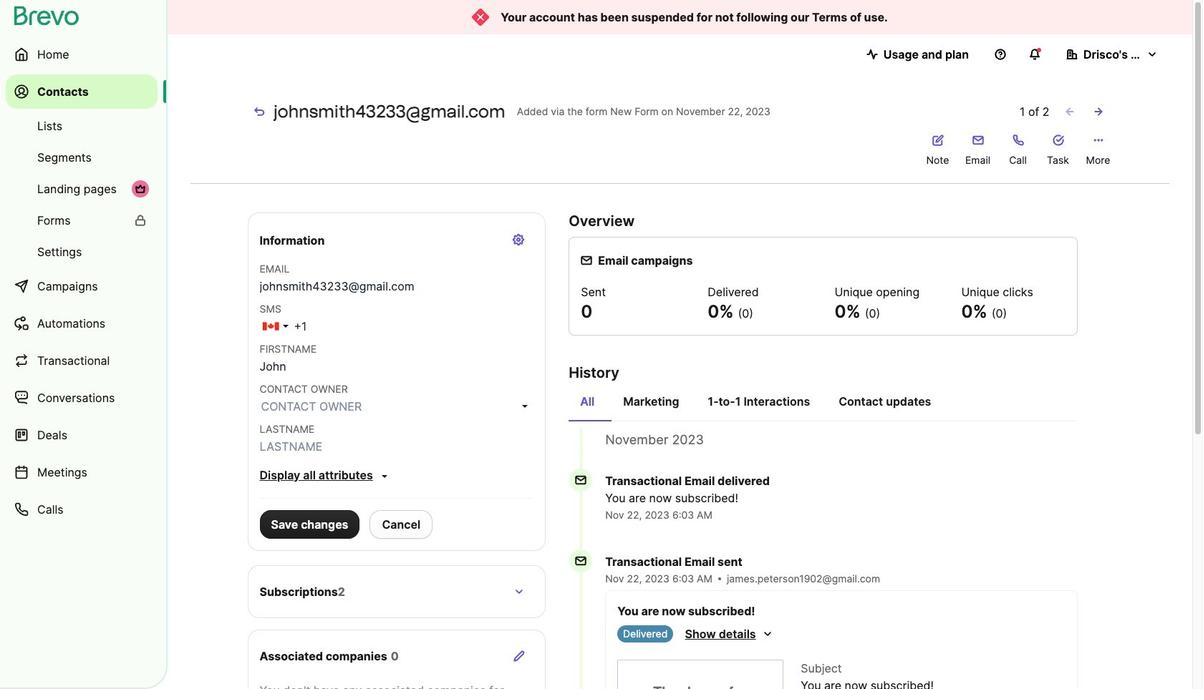 Task type: vqa. For each thing, say whether or not it's contained in the screenshot.
Usage
no



Task type: describe. For each thing, give the bounding box(es) containing it.
SMS field
[[294, 318, 534, 335]]

1 left___8yvyj image from the top
[[135, 183, 146, 195]]

LASTNAME field
[[260, 438, 534, 456]]

2 left___8yvyj image from the top
[[135, 215, 146, 226]]



Task type: locate. For each thing, give the bounding box(es) containing it.
tab list
[[569, 388, 1078, 422]]

left___8yvyj image
[[135, 183, 146, 195], [135, 215, 146, 226]]

EMAIL field
[[260, 278, 534, 295]]

FIRSTNAME field
[[260, 358, 534, 375]]

dialog
[[1193, 0, 1204, 690]]

0 vertical spatial left___8yvyj image
[[135, 183, 146, 195]]

1 vertical spatial left___8yvyj image
[[135, 215, 146, 226]]



